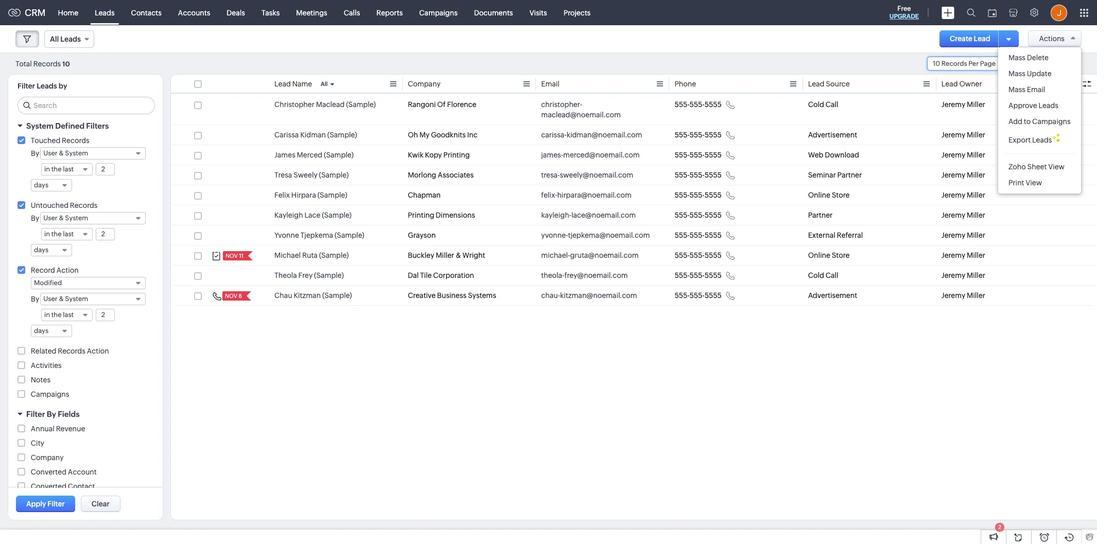 Task type: locate. For each thing, give the bounding box(es) containing it.
5555 for christopher- maclead@noemail.com
[[705, 100, 722, 109]]

2 user from the top
[[43, 214, 57, 222]]

in the last field down untouched records
[[41, 228, 93, 240]]

1 vertical spatial in the last field
[[41, 228, 93, 240]]

0 vertical spatial the
[[51, 165, 62, 173]]

1 vertical spatial call
[[826, 271, 838, 280]]

search image
[[967, 8, 976, 17]]

1 horizontal spatial printing
[[443, 151, 470, 159]]

2 vertical spatial in the last
[[44, 311, 74, 319]]

campaigns down notes
[[31, 390, 69, 398]]

9 555-555-5555 from the top
[[675, 271, 722, 280]]

contacts link
[[123, 0, 170, 25]]

1 vertical spatial nov
[[225, 293, 237, 299]]

1 the from the top
[[51, 165, 62, 173]]

jeremy
[[942, 100, 965, 109], [942, 131, 965, 139], [942, 151, 965, 159], [942, 171, 965, 179], [942, 191, 965, 199], [942, 211, 965, 219], [942, 231, 965, 239], [942, 251, 965, 259], [942, 271, 965, 280], [942, 291, 965, 300]]

1 vertical spatial campaigns
[[1032, 117, 1071, 126]]

in the last field up related records action
[[41, 309, 93, 321]]

0 vertical spatial in the last
[[44, 165, 74, 173]]

records for 10
[[942, 60, 967, 67]]

3 the from the top
[[51, 311, 62, 319]]

meetings
[[296, 8, 327, 17]]

8 jeremy miller from the top
[[942, 251, 985, 259]]

(sample) right the ruta
[[319, 251, 349, 259]]

converted up apply filter
[[31, 482, 66, 491]]

grayson
[[408, 231, 436, 239]]

the down modified
[[51, 311, 62, 319]]

miller for michael-gruta@noemail.com
[[967, 251, 985, 259]]

maclead@noemail.com
[[541, 111, 621, 119]]

kitzman
[[294, 291, 321, 300]]

1 horizontal spatial 10
[[933, 60, 940, 67]]

of
[[437, 100, 446, 109]]

by up annual revenue
[[47, 410, 56, 419]]

2 online from the top
[[808, 251, 830, 259]]

printing up associates
[[443, 151, 470, 159]]

days up related
[[34, 327, 48, 335]]

1 jeremy from the top
[[942, 100, 965, 109]]

7 jeremy from the top
[[942, 231, 965, 239]]

company down city
[[31, 454, 64, 462]]

in for touched
[[44, 165, 50, 173]]

in
[[44, 165, 50, 173], [44, 230, 50, 238], [44, 311, 50, 319]]

in the last down touched records on the top left of page
[[44, 165, 74, 173]]

store down seminar partner
[[832, 191, 850, 199]]

2 jeremy from the top
[[942, 131, 965, 139]]

3 jeremy miller from the top
[[942, 151, 985, 159]]

2 online store from the top
[[808, 251, 850, 259]]

0 horizontal spatial view
[[1026, 179, 1042, 187]]

lead left owner
[[942, 80, 958, 88]]

2 horizontal spatial 10
[[1033, 59, 1041, 68]]

by down untouched at left
[[31, 214, 39, 222]]

filter leads by
[[18, 82, 67, 90]]

1 vertical spatial the
[[51, 230, 62, 238]]

mass email
[[1009, 85, 1045, 94]]

(sample) right "merced"
[[324, 151, 354, 159]]

& left wright on the left
[[456, 251, 461, 259]]

system defined filters
[[26, 122, 109, 130]]

1 in the last from the top
[[44, 165, 74, 173]]

leads
[[95, 8, 115, 17], [60, 35, 81, 43], [37, 82, 57, 90], [1039, 101, 1058, 110], [1032, 136, 1052, 144]]

online store for hirpara@noemail.com
[[808, 191, 850, 199]]

kwik
[[408, 151, 424, 159]]

days for untouched records
[[34, 246, 48, 254]]

cold call down lead source on the top right
[[808, 100, 838, 109]]

felix-
[[541, 191, 557, 199]]

jeremy miller for theola-frey@noemail.com
[[942, 271, 985, 280]]

2 vertical spatial in the last field
[[41, 309, 93, 321]]

&
[[59, 149, 64, 157], [59, 214, 64, 222], [456, 251, 461, 259], [59, 295, 64, 303]]

apply filter button
[[16, 496, 75, 512]]

1 in the last field from the top
[[41, 163, 93, 176]]

user & system down modified
[[43, 295, 88, 303]]

system down untouched records
[[65, 214, 88, 222]]

call down lead source on the top right
[[826, 100, 838, 109]]

jeremy for yvonne-tjepkema@noemail.com
[[942, 231, 965, 239]]

days
[[34, 181, 48, 189], [34, 246, 48, 254], [34, 327, 48, 335]]

1 vertical spatial printing
[[408, 211, 434, 219]]

5 jeremy miller from the top
[[942, 191, 985, 199]]

3 mass from the top
[[1009, 85, 1026, 94]]

1 vertical spatial advertisement
[[808, 291, 857, 300]]

online down external
[[808, 251, 830, 259]]

user & system for untouched
[[43, 214, 88, 222]]

view right sheet
[[1048, 163, 1065, 171]]

None text field
[[96, 164, 114, 175], [96, 229, 114, 240], [96, 309, 114, 321], [96, 164, 114, 175], [96, 229, 114, 240], [96, 309, 114, 321]]

1 vertical spatial user
[[43, 214, 57, 222]]

kopy
[[425, 151, 442, 159]]

11
[[239, 253, 244, 259]]

User & System field
[[40, 147, 146, 160], [40, 212, 146, 224], [40, 293, 146, 305]]

1 advertisement from the top
[[808, 131, 857, 139]]

profile element
[[1045, 0, 1073, 25]]

nov left 8
[[225, 293, 237, 299]]

in for untouched
[[44, 230, 50, 238]]

3 555-555-5555 from the top
[[675, 151, 722, 159]]

2 days field from the top
[[31, 244, 72, 256]]

online down seminar
[[808, 191, 830, 199]]

7 5555 from the top
[[705, 231, 722, 239]]

1 in from the top
[[44, 165, 50, 173]]

all
[[50, 35, 59, 43], [321, 81, 328, 87]]

all for all
[[321, 81, 328, 87]]

1 mass from the top
[[1009, 54, 1026, 62]]

10 5555 from the top
[[705, 291, 722, 300]]

felix hirpara (sample)
[[274, 191, 347, 199]]

filter
[[18, 82, 35, 90], [26, 410, 45, 419], [47, 500, 65, 508]]

2 in the last from the top
[[44, 230, 74, 238]]

in down untouched at left
[[44, 230, 50, 238]]

2 vertical spatial last
[[63, 311, 74, 319]]

records for related
[[58, 347, 85, 355]]

christopher-
[[541, 100, 582, 109]]

filter for filter by fields
[[26, 410, 45, 419]]

2 cold call from the top
[[808, 271, 838, 280]]

2 user & system from the top
[[43, 214, 88, 222]]

0 horizontal spatial all
[[50, 35, 59, 43]]

in the last field down touched records on the top left of page
[[41, 163, 93, 176]]

1 vertical spatial cold
[[808, 271, 824, 280]]

1 days field from the top
[[31, 179, 72, 192]]

in the last field
[[41, 163, 93, 176], [41, 228, 93, 240], [41, 309, 93, 321]]

0 vertical spatial filter
[[18, 82, 35, 90]]

online store down external referral
[[808, 251, 850, 259]]

8 5555 from the top
[[705, 251, 722, 259]]

5555 for kayleigh-lace@noemail.com
[[705, 211, 722, 219]]

leads link
[[87, 0, 123, 25]]

user & system
[[43, 149, 88, 157], [43, 214, 88, 222], [43, 295, 88, 303]]

4 5555 from the top
[[705, 171, 722, 179]]

dal tile corporation
[[408, 271, 474, 280]]

1 vertical spatial company
[[31, 454, 64, 462]]

records up filter leads by
[[33, 59, 61, 68]]

1 horizontal spatial all
[[321, 81, 328, 87]]

3 days field from the top
[[31, 325, 72, 337]]

user down modified
[[43, 295, 57, 303]]

email down mass update link
[[1027, 85, 1045, 94]]

printing up grayson
[[408, 211, 434, 219]]

system down touched records on the top left of page
[[65, 149, 88, 157]]

4 jeremy from the top
[[942, 171, 965, 179]]

sheet
[[1027, 163, 1047, 171]]

1 vertical spatial cold call
[[808, 271, 838, 280]]

5555 for yvonne-tjepkema@noemail.com
[[705, 231, 722, 239]]

5555 for michael-gruta@noemail.com
[[705, 251, 722, 259]]

jeremy miller for michael-gruta@noemail.com
[[942, 251, 985, 259]]

mass email link
[[998, 82, 1081, 98]]

mass delete link
[[998, 50, 1081, 66]]

10 555-555-5555 from the top
[[675, 291, 722, 300]]

yvonne-tjepkema@noemail.com
[[541, 231, 650, 239]]

the down untouched at left
[[51, 230, 62, 238]]

2 vertical spatial days
[[34, 327, 48, 335]]

goodknits
[[431, 131, 466, 139]]

9 jeremy miller from the top
[[942, 271, 985, 280]]

3 in the last from the top
[[44, 311, 74, 319]]

0 vertical spatial in
[[44, 165, 50, 173]]

campaigns down approve leads 'link' at the right of page
[[1032, 117, 1071, 126]]

1 horizontal spatial view
[[1048, 163, 1065, 171]]

wright
[[462, 251, 485, 259]]

2 vertical spatial user
[[43, 295, 57, 303]]

9 jeremy from the top
[[942, 271, 965, 280]]

the down touched records on the top left of page
[[51, 165, 62, 173]]

3 jeremy from the top
[[942, 151, 965, 159]]

tasks link
[[253, 0, 288, 25]]

2 horizontal spatial campaigns
[[1032, 117, 1071, 126]]

1 vertical spatial user & system
[[43, 214, 88, 222]]

1 vertical spatial online
[[808, 251, 830, 259]]

advertisement for chau-kitzman@noemail.com
[[808, 291, 857, 300]]

& down touched records on the top left of page
[[59, 149, 64, 157]]

home
[[58, 8, 78, 17]]

calendar image
[[988, 8, 997, 17]]

3 days from the top
[[34, 327, 48, 335]]

1 vertical spatial mass
[[1009, 70, 1026, 78]]

leads right home
[[95, 8, 115, 17]]

lead for lead owner
[[942, 80, 958, 88]]

0 horizontal spatial 10
[[62, 60, 70, 68]]

jeremy for chau-kitzman@noemail.com
[[942, 291, 965, 300]]

user & system down untouched records
[[43, 214, 88, 222]]

all up total records 10
[[50, 35, 59, 43]]

10 left per
[[933, 60, 940, 67]]

1 vertical spatial user & system field
[[40, 212, 146, 224]]

morlong associates
[[408, 171, 474, 179]]

call down external referral
[[826, 271, 838, 280]]

1 vertical spatial all
[[321, 81, 328, 87]]

in down modified
[[44, 311, 50, 319]]

maclead
[[316, 100, 345, 109]]

(sample) right lace
[[322, 211, 352, 219]]

0 horizontal spatial printing
[[408, 211, 434, 219]]

phone
[[675, 80, 696, 88]]

1 call from the top
[[826, 100, 838, 109]]

leads inside 'link'
[[1039, 101, 1058, 110]]

by down touched
[[31, 149, 39, 158]]

kwik kopy printing
[[408, 151, 470, 159]]

1 horizontal spatial campaigns
[[419, 8, 458, 17]]

online store down seminar partner
[[808, 191, 850, 199]]

2 vertical spatial in
[[44, 311, 50, 319]]

(sample) for theola frey (sample)
[[314, 271, 344, 280]]

555-
[[675, 100, 690, 109], [690, 100, 705, 109], [675, 131, 690, 139], [690, 131, 705, 139], [675, 151, 690, 159], [690, 151, 705, 159], [675, 171, 690, 179], [690, 171, 705, 179], [675, 191, 690, 199], [690, 191, 705, 199], [675, 211, 690, 219], [690, 211, 705, 219], [675, 231, 690, 239], [690, 231, 705, 239], [675, 251, 690, 259], [690, 251, 705, 259], [675, 271, 690, 280], [690, 271, 705, 280], [675, 291, 690, 300], [690, 291, 705, 300]]

records right untouched at left
[[70, 201, 98, 210]]

felix-hirpara@noemail.com link
[[541, 190, 632, 200]]

(sample) right tjepkema
[[335, 231, 364, 239]]

accounts link
[[170, 0, 218, 25]]

all for all leads
[[50, 35, 59, 43]]

store down external referral
[[832, 251, 850, 259]]

mass up approve
[[1009, 85, 1026, 94]]

all up christopher maclead (sample) link
[[321, 81, 328, 87]]

row group containing christopher maclead (sample)
[[171, 95, 1097, 306]]

leads inside field
[[60, 35, 81, 43]]

lead left name on the top of the page
[[274, 80, 291, 88]]

2 in from the top
[[44, 230, 50, 238]]

records right related
[[58, 347, 85, 355]]

converted up 'converted contact' on the left bottom
[[31, 468, 66, 476]]

6 5555 from the top
[[705, 211, 722, 219]]

5 555-555-5555 from the top
[[675, 191, 722, 199]]

christopher
[[274, 100, 315, 109]]

leads down add to campaigns at the top of the page
[[1032, 136, 1052, 144]]

system down modified field
[[65, 295, 88, 303]]

0 vertical spatial store
[[832, 191, 850, 199]]

0 vertical spatial user & system
[[43, 149, 88, 157]]

print view
[[1009, 179, 1042, 187]]

2 vertical spatial user & system field
[[40, 293, 146, 305]]

row group
[[171, 95, 1097, 306]]

3 last from the top
[[63, 311, 74, 319]]

& down untouched records
[[59, 214, 64, 222]]

tresa sweely (sample) link
[[274, 170, 349, 180]]

jeremy miller for yvonne-tjepkema@noemail.com
[[942, 231, 985, 239]]

5555 for felix-hirpara@noemail.com
[[705, 191, 722, 199]]

0 vertical spatial advertisement
[[808, 131, 857, 139]]

leads down mass email link
[[1039, 101, 1058, 110]]

profile image
[[1051, 4, 1067, 21]]

untouched records
[[31, 201, 98, 210]]

555-555-5555 for chau-kitzman@noemail.com
[[675, 291, 722, 300]]

3 in the last field from the top
[[41, 309, 93, 321]]

jeremy for christopher- maclead@noemail.com
[[942, 100, 965, 109]]

in the last down untouched records
[[44, 230, 74, 238]]

associates
[[438, 171, 474, 179]]

2 the from the top
[[51, 230, 62, 238]]

oh
[[408, 131, 418, 139]]

upgrade
[[890, 13, 919, 20]]

jeremy for kayleigh-lace@noemail.com
[[942, 211, 965, 219]]

1 vertical spatial last
[[63, 230, 74, 238]]

leads down home link
[[60, 35, 81, 43]]

2 vertical spatial days field
[[31, 325, 72, 337]]

per
[[969, 60, 979, 67]]

user & system field down modified field
[[40, 293, 146, 305]]

company up rangoni
[[408, 80, 441, 88]]

1 5555 from the top
[[705, 100, 722, 109]]

days for touched records
[[34, 181, 48, 189]]

mass left -
[[1009, 54, 1026, 62]]

jeremy for tresa-sweely@noemail.com
[[942, 171, 965, 179]]

view down zoho sheet view
[[1026, 179, 1042, 187]]

filter inside button
[[47, 500, 65, 508]]

10 right -
[[1033, 59, 1041, 68]]

zoho
[[1009, 163, 1026, 171]]

carissa-
[[541, 131, 567, 139]]

4 jeremy miller from the top
[[942, 171, 985, 179]]

(sample) right maclead
[[346, 100, 376, 109]]

(sample) right kitzman
[[322, 291, 352, 300]]

0 vertical spatial view
[[1048, 163, 1065, 171]]

0 horizontal spatial partner
[[808, 211, 833, 219]]

converted for converted account
[[31, 468, 66, 476]]

1 cold call from the top
[[808, 100, 838, 109]]

3 5555 from the top
[[705, 151, 722, 159]]

0 vertical spatial call
[[826, 100, 838, 109]]

lead right create
[[974, 34, 990, 43]]

cold down external
[[808, 271, 824, 280]]

5 5555 from the top
[[705, 191, 722, 199]]

felix-hirpara@noemail.com
[[541, 191, 632, 199]]

all leads
[[50, 35, 81, 43]]

2 vertical spatial filter
[[47, 500, 65, 508]]

1 online store from the top
[[808, 191, 850, 199]]

1 vertical spatial converted
[[31, 482, 66, 491]]

0 vertical spatial mass
[[1009, 54, 1026, 62]]

view
[[1048, 163, 1065, 171], [1026, 179, 1042, 187]]

1 converted from the top
[[31, 468, 66, 476]]

555-555-5555 for yvonne-tjepkema@noemail.com
[[675, 231, 722, 239]]

partner up external
[[808, 211, 833, 219]]

nov 11
[[226, 253, 244, 259]]

0 vertical spatial cold
[[808, 100, 824, 109]]

0 vertical spatial days
[[34, 181, 48, 189]]

1 vertical spatial online store
[[808, 251, 850, 259]]

2 call from the top
[[826, 271, 838, 280]]

2 mass from the top
[[1009, 70, 1026, 78]]

1 vertical spatial filter
[[26, 410, 45, 419]]

2 advertisement from the top
[[808, 291, 857, 300]]

2 store from the top
[[832, 251, 850, 259]]

in the last down modified
[[44, 311, 74, 319]]

7 555-555-5555 from the top
[[675, 231, 722, 239]]

1 online from the top
[[808, 191, 830, 199]]

1 cold from the top
[[808, 100, 824, 109]]

1 user & system field from the top
[[40, 147, 146, 160]]

2 5555 from the top
[[705, 131, 722, 139]]

0 vertical spatial last
[[63, 165, 74, 173]]

records
[[33, 59, 61, 68], [942, 60, 967, 67], [62, 136, 89, 145], [70, 201, 98, 210], [58, 347, 85, 355]]

1 vertical spatial days field
[[31, 244, 72, 256]]

last up related records action
[[63, 311, 74, 319]]

mass down 1
[[1009, 70, 1026, 78]]

corporation
[[433, 271, 474, 280]]

2 last from the top
[[63, 230, 74, 238]]

chau
[[274, 291, 292, 300]]

days field
[[31, 179, 72, 192], [31, 244, 72, 256], [31, 325, 72, 337]]

10 inside total records 10
[[62, 60, 70, 68]]

2 555-555-5555 from the top
[[675, 131, 722, 139]]

2 jeremy miller from the top
[[942, 131, 985, 139]]

lead left source
[[808, 80, 825, 88]]

add
[[1009, 117, 1022, 126]]

cold call for theola-frey@noemail.com
[[808, 271, 838, 280]]

leads for approve leads
[[1039, 101, 1058, 110]]

in the last for untouched
[[44, 230, 74, 238]]

jeremy for felix-hirpara@noemail.com
[[942, 191, 965, 199]]

records left per
[[942, 60, 967, 67]]

days field up related
[[31, 325, 72, 337]]

8 555-555-5555 from the top
[[675, 251, 722, 259]]

& down modified
[[59, 295, 64, 303]]

carissa
[[274, 131, 299, 139]]

1
[[1024, 59, 1027, 68]]

lead
[[974, 34, 990, 43], [274, 80, 291, 88], [808, 80, 825, 88], [942, 80, 958, 88]]

2 user & system field from the top
[[40, 212, 146, 224]]

0 vertical spatial online
[[808, 191, 830, 199]]

1 store from the top
[[832, 191, 850, 199]]

filter up annual
[[26, 410, 45, 419]]

jeremy miller for kayleigh-lace@noemail.com
[[942, 211, 985, 219]]

user down touched
[[43, 149, 57, 157]]

(sample) down james merced (sample)
[[319, 171, 349, 179]]

last down touched records on the top left of page
[[63, 165, 74, 173]]

1 days from the top
[[34, 181, 48, 189]]

user down untouched at left
[[43, 214, 57, 222]]

filter down 'converted contact' on the left bottom
[[47, 500, 65, 508]]

6 jeremy from the top
[[942, 211, 965, 219]]

2 vertical spatial campaigns
[[31, 390, 69, 398]]

0 vertical spatial user & system field
[[40, 147, 146, 160]]

in the last field for touched
[[41, 163, 93, 176]]

days up record
[[34, 246, 48, 254]]

1 vertical spatial partner
[[808, 211, 833, 219]]

0 vertical spatial campaigns
[[419, 8, 458, 17]]

by
[[31, 149, 39, 158], [31, 214, 39, 222], [31, 295, 39, 303], [47, 410, 56, 419]]

christopher- maclead@noemail.com link
[[541, 99, 654, 120]]

1 jeremy miller from the top
[[942, 100, 985, 109]]

web download
[[808, 151, 859, 159]]

6 jeremy miller from the top
[[942, 211, 985, 219]]

jeremy miller for christopher- maclead@noemail.com
[[942, 100, 985, 109]]

1 vertical spatial store
[[832, 251, 850, 259]]

converted
[[31, 468, 66, 476], [31, 482, 66, 491]]

0 vertical spatial days field
[[31, 179, 72, 192]]

theola
[[274, 271, 297, 280]]

yvonne-
[[541, 231, 568, 239]]

search element
[[961, 0, 982, 25]]

1 vertical spatial days
[[34, 246, 48, 254]]

days field up record action at left
[[31, 244, 72, 256]]

5555
[[705, 100, 722, 109], [705, 131, 722, 139], [705, 151, 722, 159], [705, 171, 722, 179], [705, 191, 722, 199], [705, 211, 722, 219], [705, 231, 722, 239], [705, 251, 722, 259], [705, 271, 722, 280], [705, 291, 722, 300]]

5555 for tresa-sweely@noemail.com
[[705, 171, 722, 179]]

0 vertical spatial user
[[43, 149, 57, 157]]

0 vertical spatial all
[[50, 35, 59, 43]]

2 days from the top
[[34, 246, 48, 254]]

user & system field for touched records
[[40, 147, 146, 160]]

calls
[[344, 8, 360, 17]]

notes
[[31, 376, 50, 384]]

mass inside 'link'
[[1009, 54, 1026, 62]]

partner down download
[[837, 171, 862, 179]]

0 vertical spatial company
[[408, 80, 441, 88]]

10 jeremy miller from the top
[[942, 291, 985, 300]]

filters
[[86, 122, 109, 130]]

theola-frey@noemail.com link
[[541, 270, 628, 281]]

(sample) for chau kitzman (sample)
[[322, 291, 352, 300]]

calls link
[[336, 0, 368, 25]]

1 vertical spatial action
[[87, 347, 109, 355]]

nov for chau
[[225, 293, 237, 299]]

kayleigh lace (sample) link
[[274, 210, 352, 220]]

user & system field down untouched records
[[40, 212, 146, 224]]

converted for converted contact
[[31, 482, 66, 491]]

cold for christopher- maclead@noemail.com
[[808, 100, 824, 109]]

mass
[[1009, 54, 1026, 62], [1009, 70, 1026, 78], [1009, 85, 1026, 94]]

2 vertical spatial the
[[51, 311, 62, 319]]

10 up by
[[62, 60, 70, 68]]

2 in the last field from the top
[[41, 228, 93, 240]]

nov left the 11
[[226, 253, 238, 259]]

filter down total
[[18, 82, 35, 90]]

record
[[31, 266, 55, 274]]

call
[[826, 100, 838, 109], [826, 271, 838, 280]]

1 horizontal spatial action
[[87, 347, 109, 355]]

cold down lead source on the top right
[[808, 100, 824, 109]]

1 vertical spatial in
[[44, 230, 50, 238]]

kidman@noemail.com
[[567, 131, 642, 139]]

8 jeremy from the top
[[942, 251, 965, 259]]

(sample) right "frey"
[[314, 271, 344, 280]]

0 vertical spatial nov
[[226, 253, 238, 259]]

1 user & system from the top
[[43, 149, 88, 157]]

0 vertical spatial in the last field
[[41, 163, 93, 176]]

2 converted from the top
[[31, 482, 66, 491]]

cold call down external
[[808, 271, 838, 280]]

navigation
[[1046, 56, 1082, 71]]

user & system field down filters
[[40, 147, 146, 160]]

0 vertical spatial action
[[56, 266, 79, 274]]

miller for chau-kitzman@noemail.com
[[967, 291, 985, 300]]

10 jeremy from the top
[[942, 291, 965, 300]]

2 vertical spatial mass
[[1009, 85, 1026, 94]]

0 vertical spatial printing
[[443, 151, 470, 159]]

partner
[[837, 171, 862, 179], [808, 211, 833, 219]]

campaigns right reports
[[419, 8, 458, 17]]

jeremy for carissa-kidman@noemail.com
[[942, 131, 965, 139]]

0 vertical spatial cold call
[[808, 100, 838, 109]]

7 jeremy miller from the top
[[942, 231, 985, 239]]

create lead
[[950, 34, 990, 43]]

frey
[[298, 271, 313, 280]]

9 5555 from the top
[[705, 271, 722, 280]]

4 555-555-5555 from the top
[[675, 171, 722, 179]]

1 vertical spatial in the last
[[44, 230, 74, 238]]

2 cold from the top
[[808, 271, 824, 280]]

in the last field for untouched
[[41, 228, 93, 240]]

2 vertical spatial user & system
[[43, 295, 88, 303]]

lace@noemail.com
[[571, 211, 636, 219]]

seminar
[[808, 171, 836, 179]]

filter inside dropdown button
[[26, 410, 45, 419]]

in down touched
[[44, 165, 50, 173]]

555-555-5555 for carissa-kidman@noemail.com
[[675, 131, 722, 139]]

0 vertical spatial partner
[[837, 171, 862, 179]]

mass for mass email
[[1009, 85, 1026, 94]]

6 555-555-5555 from the top
[[675, 211, 722, 219]]

0 vertical spatial online store
[[808, 191, 850, 199]]

(sample) right kidman
[[327, 131, 357, 139]]

miller for carissa-kidman@noemail.com
[[967, 131, 985, 139]]

5 jeremy from the top
[[942, 191, 965, 199]]

last down untouched records
[[63, 230, 74, 238]]

0 vertical spatial converted
[[31, 468, 66, 476]]

all inside field
[[50, 35, 59, 43]]

5555 for chau-kitzman@noemail.com
[[705, 291, 722, 300]]

1 last from the top
[[63, 165, 74, 173]]

5555 for james-merced@noemail.com
[[705, 151, 722, 159]]

days field up untouched at left
[[31, 179, 72, 192]]

filter by fields button
[[8, 405, 163, 423]]

1 user from the top
[[43, 149, 57, 157]]

(sample) for felix hirpara (sample)
[[318, 191, 347, 199]]

records inside field
[[942, 60, 967, 67]]

system up touched
[[26, 122, 54, 130]]

1 555-555-5555 from the top
[[675, 100, 722, 109]]



Task type: vqa. For each thing, say whether or not it's contained in the screenshot.


Task type: describe. For each thing, give the bounding box(es) containing it.
555-555-5555 for james-merced@noemail.com
[[675, 151, 722, 159]]

jeremy miller for felix-hirpara@noemail.com
[[942, 191, 985, 199]]

lead for lead name
[[274, 80, 291, 88]]

sweely
[[294, 171, 318, 179]]

8
[[238, 293, 242, 299]]

0 horizontal spatial company
[[31, 454, 64, 462]]

jeremy miller for james-merced@noemail.com
[[942, 151, 985, 159]]

delete
[[1027, 54, 1049, 62]]

jeremy for james-merced@noemail.com
[[942, 151, 965, 159]]

untouched
[[31, 201, 68, 210]]

nov 8
[[225, 293, 242, 299]]

create menu element
[[935, 0, 961, 25]]

kitzman@noemail.com
[[560, 291, 637, 300]]

yvonne
[[274, 231, 299, 239]]

chau-kitzman@noemail.com link
[[541, 290, 637, 301]]

visits
[[530, 8, 547, 17]]

user for untouched
[[43, 214, 57, 222]]

chau kitzman (sample)
[[274, 291, 352, 300]]

the for touched
[[51, 165, 62, 173]]

(sample) for christopher maclead (sample)
[[346, 100, 376, 109]]

james-merced@noemail.com
[[541, 151, 640, 159]]

modified
[[34, 279, 62, 287]]

by down modified
[[31, 295, 39, 303]]

felix
[[274, 191, 290, 199]]

sweely@noemail.com
[[560, 171, 633, 179]]

filter by fields
[[26, 410, 80, 419]]

crm link
[[8, 7, 46, 18]]

carissa kidman (sample)
[[274, 131, 357, 139]]

total records 10
[[15, 59, 70, 68]]

miller for kayleigh-lace@noemail.com
[[967, 211, 985, 219]]

(sample) for michael ruta (sample)
[[319, 251, 349, 259]]

approve leads
[[1009, 101, 1058, 110]]

& for user & system field related to untouched records
[[59, 214, 64, 222]]

jeremy miller for tresa-sweely@noemail.com
[[942, 171, 985, 179]]

michael-gruta@noemail.com link
[[541, 250, 639, 261]]

call for theola-frey@noemail.com
[[826, 271, 838, 280]]

mass for mass delete
[[1009, 54, 1026, 62]]

web
[[808, 151, 823, 159]]

tresa-sweely@noemail.com link
[[541, 170, 633, 180]]

3 user & system from the top
[[43, 295, 88, 303]]

mass for mass update
[[1009, 70, 1026, 78]]

3 user from the top
[[43, 295, 57, 303]]

& for user & system field corresponding to touched records
[[59, 149, 64, 157]]

by inside dropdown button
[[47, 410, 56, 419]]

555-555-5555 for theola-frey@noemail.com
[[675, 271, 722, 280]]

theola frey (sample) link
[[274, 270, 344, 281]]

10 Records Per Page field
[[927, 57, 1009, 71]]

chapman
[[408, 191, 441, 199]]

tile
[[420, 271, 432, 280]]

create lead button
[[940, 30, 1001, 47]]

1 horizontal spatial email
[[1027, 85, 1045, 94]]

the for untouched
[[51, 230, 62, 238]]

records for touched
[[62, 136, 89, 145]]

miller for theola-frey@noemail.com
[[967, 271, 985, 280]]

records for total
[[33, 59, 61, 68]]

last for untouched
[[63, 230, 74, 238]]

days field for untouched
[[31, 244, 72, 256]]

zoho sheet view
[[1009, 163, 1065, 171]]

kayleigh
[[274, 211, 303, 219]]

free upgrade
[[890, 5, 919, 20]]

3 in from the top
[[44, 311, 50, 319]]

theola-
[[541, 271, 565, 280]]

buckley miller & wright
[[408, 251, 485, 259]]

external referral
[[808, 231, 863, 239]]

(sample) for kayleigh lace (sample)
[[322, 211, 352, 219]]

oh my goodknits inc
[[408, 131, 478, 139]]

system inside dropdown button
[[26, 122, 54, 130]]

add to campaigns
[[1009, 117, 1071, 126]]

owner
[[959, 80, 982, 88]]

online for michael-gruta@noemail.com
[[808, 251, 830, 259]]

merced
[[297, 151, 322, 159]]

lead inside button
[[974, 34, 990, 43]]

leads for all leads
[[60, 35, 81, 43]]

yvonne tjepkema (sample)
[[274, 231, 364, 239]]

jeremy miller for carissa-kidman@noemail.com
[[942, 131, 985, 139]]

tresa sweely (sample)
[[274, 171, 349, 179]]

5555 for theola-frey@noemail.com
[[705, 271, 722, 280]]

carissa-kidman@noemail.com link
[[541, 130, 642, 140]]

chau kitzman (sample) link
[[274, 290, 352, 301]]

kayleigh-
[[541, 211, 571, 219]]

in the last for touched
[[44, 165, 74, 173]]

advertisement for carissa-kidman@noemail.com
[[808, 131, 857, 139]]

1 horizontal spatial partner
[[837, 171, 862, 179]]

create
[[950, 34, 972, 43]]

name
[[292, 80, 312, 88]]

miller for felix-hirpara@noemail.com
[[967, 191, 985, 199]]

lead source
[[808, 80, 850, 88]]

call for christopher- maclead@noemail.com
[[826, 100, 838, 109]]

miller for yvonne-tjepkema@noemail.com
[[967, 231, 985, 239]]

0 horizontal spatial action
[[56, 266, 79, 274]]

jeremy for michael-gruta@noemail.com
[[942, 251, 965, 259]]

(sample) for yvonne tjepkema (sample)
[[335, 231, 364, 239]]

converted contact
[[31, 482, 95, 491]]

jeremy for theola-frey@noemail.com
[[942, 271, 965, 280]]

kidman
[[300, 131, 326, 139]]

store for felix-hirpara@noemail.com
[[832, 191, 850, 199]]

contacts
[[131, 8, 162, 17]]

All Leads field
[[44, 30, 94, 48]]

555-555-5555 for tresa-sweely@noemail.com
[[675, 171, 722, 179]]

visits link
[[521, 0, 555, 25]]

carissa kidman (sample) link
[[274, 130, 357, 140]]

deals link
[[218, 0, 253, 25]]

florence
[[447, 100, 476, 109]]

user for touched
[[43, 149, 57, 157]]

days field for touched
[[31, 179, 72, 192]]

leads for export leads
[[1032, 136, 1052, 144]]

lead name
[[274, 80, 312, 88]]

account
[[68, 468, 97, 476]]

jeremy miller for chau-kitzman@noemail.com
[[942, 291, 985, 300]]

chau-
[[541, 291, 560, 300]]

2
[[998, 524, 1001, 530]]

lead for lead source
[[808, 80, 825, 88]]

annual revenue
[[31, 425, 85, 433]]

1 horizontal spatial company
[[408, 80, 441, 88]]

nov for michael
[[226, 253, 238, 259]]

miller for tresa-sweely@noemail.com
[[967, 171, 985, 179]]

555-555-5555 for christopher- maclead@noemail.com
[[675, 100, 722, 109]]

christopher maclead (sample) link
[[274, 99, 376, 110]]

5555 for carissa-kidman@noemail.com
[[705, 131, 722, 139]]

rangoni of florence
[[408, 100, 476, 109]]

(sample) for carissa kidman (sample)
[[327, 131, 357, 139]]

records for untouched
[[70, 201, 98, 210]]

store for michael-gruta@noemail.com
[[832, 251, 850, 259]]

10 for total records 10
[[62, 60, 70, 68]]

campaigns link
[[411, 0, 466, 25]]

external
[[808, 231, 835, 239]]

carissa-kidman@noemail.com
[[541, 131, 642, 139]]

Search text field
[[18, 97, 154, 114]]

cold for theola-frey@noemail.com
[[808, 271, 824, 280]]

reports
[[377, 8, 403, 17]]

Modified field
[[31, 277, 146, 289]]

0 horizontal spatial campaigns
[[31, 390, 69, 398]]

online store for gruta@noemail.com
[[808, 251, 850, 259]]

tjepkema@noemail.com
[[568, 231, 650, 239]]

(sample) for james merced (sample)
[[324, 151, 354, 159]]

tresa-
[[541, 171, 560, 179]]

filter for filter leads by
[[18, 82, 35, 90]]

approve leads link
[[998, 98, 1081, 114]]

last for touched
[[63, 165, 74, 173]]

& for 1st user & system field from the bottom of the page
[[59, 295, 64, 303]]

inc
[[467, 131, 478, 139]]

home link
[[50, 0, 87, 25]]

annual
[[31, 425, 54, 433]]

1 vertical spatial view
[[1026, 179, 1042, 187]]

0 horizontal spatial email
[[541, 80, 560, 88]]

kayleigh-lace@noemail.com link
[[541, 210, 636, 220]]

defined
[[55, 122, 84, 130]]

(sample) for tresa sweely (sample)
[[319, 171, 349, 179]]

hirpara@noemail.com
[[557, 191, 632, 199]]

10 inside '10 records per page' field
[[933, 60, 940, 67]]

online for felix-hirpara@noemail.com
[[808, 191, 830, 199]]

revenue
[[56, 425, 85, 433]]

dal
[[408, 271, 419, 280]]

create menu image
[[942, 6, 955, 19]]

michael
[[274, 251, 301, 259]]

business
[[437, 291, 467, 300]]

actions
[[1039, 34, 1065, 43]]

555-555-5555 for kayleigh-lace@noemail.com
[[675, 211, 722, 219]]

print
[[1009, 179, 1024, 187]]

tresa
[[274, 171, 292, 179]]

my
[[419, 131, 430, 139]]

seminar partner
[[808, 171, 862, 179]]

theola-frey@noemail.com
[[541, 271, 628, 280]]

& inside row group
[[456, 251, 461, 259]]

3 user & system field from the top
[[40, 293, 146, 305]]

miller for christopher- maclead@noemail.com
[[967, 100, 985, 109]]

chau-kitzman@noemail.com
[[541, 291, 637, 300]]

leads for filter leads by
[[37, 82, 57, 90]]

kayleigh lace (sample)
[[274, 211, 352, 219]]



